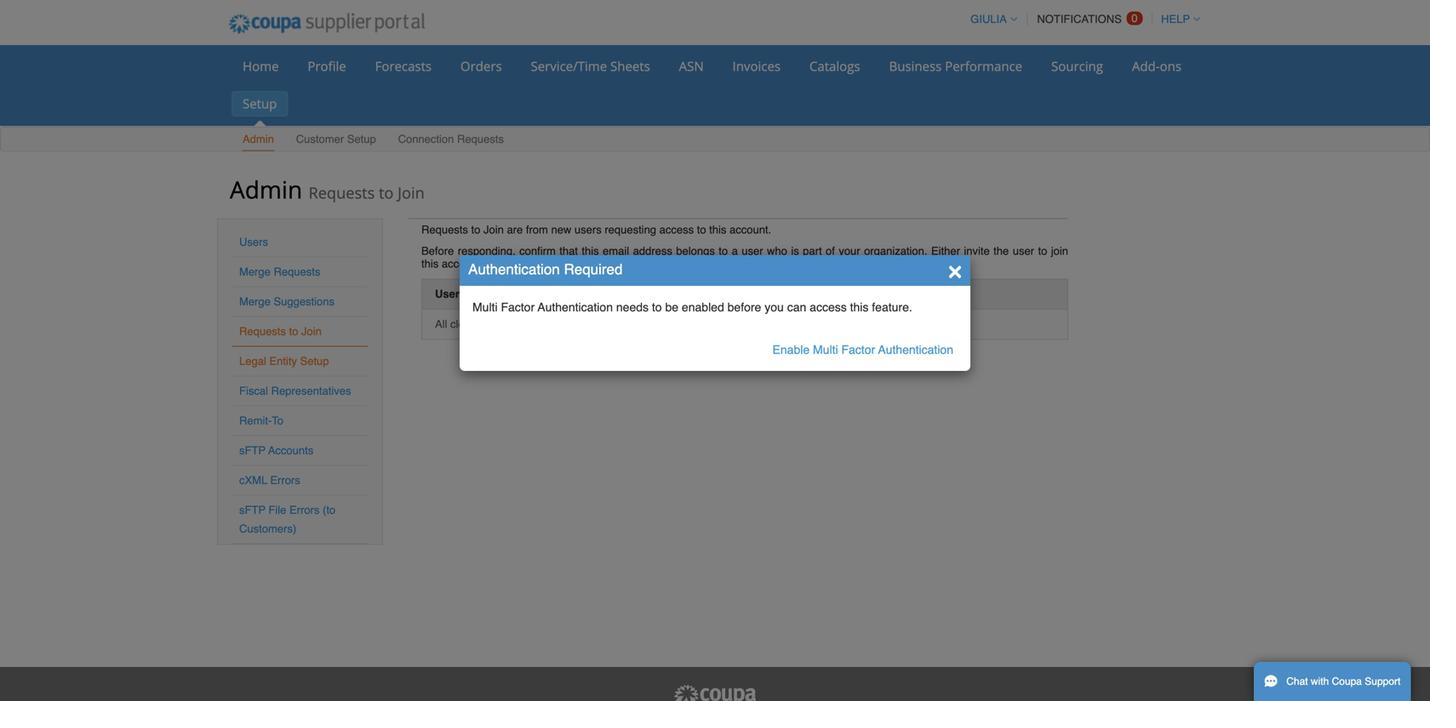 Task type: locate. For each thing, give the bounding box(es) containing it.
enable
[[773, 343, 810, 357]]

merge suggestions
[[239, 296, 335, 308]]

remit-
[[239, 415, 272, 428]]

join
[[398, 182, 425, 204], [484, 224, 504, 236], [301, 325, 322, 338]]

1 vertical spatial multi
[[813, 343, 838, 357]]

0 vertical spatial admin
[[243, 133, 274, 146]]

legal entity setup
[[239, 355, 329, 368]]

1 vertical spatial coupa supplier portal image
[[673, 685, 758, 702]]

1 horizontal spatial coupa supplier portal image
[[673, 685, 758, 702]]

1 horizontal spatial setup
[[300, 355, 329, 368]]

requests.
[[571, 318, 616, 331]]

users up all
[[435, 288, 466, 301]]

0 vertical spatial merge
[[239, 266, 271, 278]]

home link
[[232, 54, 290, 79]]

1 vertical spatial setup
[[347, 133, 376, 146]]

before
[[422, 245, 454, 258]]

merge for merge requests
[[239, 266, 271, 278]]

2 horizontal spatial join
[[484, 224, 504, 236]]

merge down the users link
[[239, 266, 271, 278]]

account
[[442, 258, 481, 270]]

the
[[994, 245, 1009, 258]]

0 horizontal spatial coupa supplier portal image
[[217, 3, 437, 45]]

requests down customer setup link
[[309, 182, 375, 204]]

this up the 'belongs'
[[710, 224, 727, 236]]

add-ons
[[1132, 57, 1182, 75]]

0 vertical spatial factor
[[501, 301, 535, 314]]

(and
[[484, 258, 506, 270]]

join inside the 'requests to join are from new users requesting access to this account. before responding, confirm that this email address belongs to a user who is part of your organization. either invite the user to join this account (and set appropriate permissions) or reject their request to join.'
[[484, 224, 504, 236]]

requests for merge
[[274, 266, 321, 278]]

from
[[526, 224, 548, 236]]

multi right enable
[[813, 343, 838, 357]]

1 vertical spatial errors
[[290, 504, 320, 517]]

user
[[742, 245, 764, 258], [1013, 245, 1035, 258], [526, 318, 547, 331]]

sftp inside sftp file errors (to customers)
[[239, 504, 266, 517]]

admin link
[[242, 129, 275, 151]]

merge for merge suggestions
[[239, 296, 271, 308]]

1 vertical spatial join
[[550, 318, 567, 331]]

to
[[379, 182, 394, 204], [471, 224, 481, 236], [697, 224, 706, 236], [719, 245, 728, 258], [1038, 245, 1048, 258], [759, 258, 769, 270], [652, 301, 662, 314], [289, 325, 298, 338]]

errors left (to
[[290, 504, 320, 517]]

join right the the
[[1052, 245, 1069, 258]]

to inside admin requests to join
[[379, 182, 394, 204]]

admin down setup link
[[243, 133, 274, 146]]

or
[[652, 258, 662, 270]]

0 horizontal spatial join
[[301, 325, 322, 338]]

connection requests link
[[397, 129, 505, 151]]

enable multi factor authentication link
[[773, 343, 954, 357]]

2 sftp from the top
[[239, 504, 266, 517]]

sftp file errors (to customers) link
[[239, 504, 336, 536]]

requests inside admin requests to join
[[309, 182, 375, 204]]

your
[[839, 245, 861, 258]]

authentication required
[[468, 261, 623, 278]]

1 vertical spatial sftp
[[239, 504, 266, 517]]

sftp accounts link
[[239, 445, 314, 457]]

file
[[269, 504, 286, 517]]

0 vertical spatial errors
[[270, 474, 300, 487]]

factor up all clear! no open user join requests.
[[501, 301, 535, 314]]

0 horizontal spatial setup
[[243, 95, 277, 112]]

catalogs
[[810, 57, 861, 75]]

coupa supplier portal image
[[217, 3, 437, 45], [673, 685, 758, 702]]

forecasts
[[375, 57, 432, 75]]

belongs
[[676, 245, 715, 258]]

0 vertical spatial join
[[1052, 245, 1069, 258]]

2 vertical spatial join
[[301, 325, 322, 338]]

setup up representatives
[[300, 355, 329, 368]]

setup
[[243, 95, 277, 112], [347, 133, 376, 146], [300, 355, 329, 368]]

address
[[633, 245, 673, 258]]

profile link
[[297, 54, 357, 79]]

appropriate
[[527, 258, 583, 270]]

0 vertical spatial setup
[[243, 95, 277, 112]]

setup up admin link
[[243, 95, 277, 112]]

authentication down confirm
[[468, 261, 560, 278]]

requests up suggestions
[[274, 266, 321, 278]]

0 vertical spatial join
[[398, 182, 425, 204]]

errors down accounts
[[270, 474, 300, 487]]

asn link
[[668, 54, 715, 79]]

user right a
[[742, 245, 764, 258]]

join left are
[[484, 224, 504, 236]]

entity
[[269, 355, 297, 368]]

authentication
[[468, 261, 560, 278], [538, 301, 613, 314], [879, 343, 954, 357]]

email
[[603, 245, 629, 258]]

1 horizontal spatial multi
[[813, 343, 838, 357]]

add-ons link
[[1121, 54, 1193, 79]]

1 sftp from the top
[[239, 445, 266, 457]]

1 vertical spatial factor
[[842, 343, 876, 357]]

0 horizontal spatial multi
[[473, 301, 498, 314]]

factor down feature.
[[842, 343, 876, 357]]

join left "requests."
[[550, 318, 567, 331]]

1 vertical spatial users
[[435, 288, 466, 301]]

join for requests to join
[[301, 325, 322, 338]]

0 vertical spatial access
[[660, 224, 694, 236]]

merge
[[239, 266, 271, 278], [239, 296, 271, 308]]

2 horizontal spatial setup
[[347, 133, 376, 146]]

users
[[239, 236, 268, 249], [435, 288, 466, 301]]

of
[[826, 245, 835, 258]]

1 vertical spatial join
[[484, 224, 504, 236]]

users link
[[239, 236, 268, 249]]

coupa
[[1332, 676, 1363, 688]]

requests up legal
[[239, 325, 286, 338]]

access right can
[[810, 301, 847, 314]]

requesting
[[605, 224, 657, 236]]

access up the 'belongs'
[[660, 224, 694, 236]]

1 horizontal spatial join
[[398, 182, 425, 204]]

merge down merge requests link
[[239, 296, 271, 308]]

admin down admin link
[[230, 173, 302, 206]]

0 horizontal spatial users
[[239, 236, 268, 249]]

this
[[710, 224, 727, 236], [582, 245, 599, 258], [422, 258, 439, 270], [850, 301, 869, 314]]

asn
[[679, 57, 704, 75]]

user right open
[[526, 318, 547, 331]]

enable multi factor authentication
[[773, 343, 954, 357]]

sftp up cxml
[[239, 445, 266, 457]]

access
[[660, 224, 694, 236], [810, 301, 847, 314]]

account.
[[730, 224, 772, 236]]

1 merge from the top
[[239, 266, 271, 278]]

before
[[728, 301, 762, 314]]

setup link
[[232, 91, 288, 117]]

join inside admin requests to join
[[398, 182, 425, 204]]

all
[[435, 318, 447, 331]]

1 horizontal spatial users
[[435, 288, 466, 301]]

join down connection
[[398, 182, 425, 204]]

requests to join
[[239, 325, 322, 338]]

needs
[[616, 301, 649, 314]]

confirm
[[520, 245, 556, 258]]

suggestions
[[274, 296, 335, 308]]

multi up no
[[473, 301, 498, 314]]

part
[[803, 245, 822, 258]]

authentication up "requests."
[[538, 301, 613, 314]]

all clear! no open user join requests.
[[435, 318, 616, 331]]

1 vertical spatial admin
[[230, 173, 302, 206]]

errors
[[270, 474, 300, 487], [290, 504, 320, 517]]

accounts
[[268, 445, 314, 457]]

required
[[564, 261, 623, 278]]

admin for admin requests to join
[[230, 173, 302, 206]]

0 vertical spatial coupa supplier portal image
[[217, 3, 437, 45]]

1 vertical spatial merge
[[239, 296, 271, 308]]

setup right customer
[[347, 133, 376, 146]]

requests for admin
[[309, 182, 375, 204]]

0 horizontal spatial access
[[660, 224, 694, 236]]

sftp up customers)
[[239, 504, 266, 517]]

requests inside the 'requests to join are from new users requesting access to this account. before responding, confirm that this email address belongs to a user who is part of your organization. either invite the user to join this account (and set appropriate permissions) or reject their request to join.'
[[422, 224, 468, 236]]

1 horizontal spatial join
[[1052, 245, 1069, 258]]

authentication down feature.
[[879, 343, 954, 357]]

join down suggestions
[[301, 325, 322, 338]]

multi
[[473, 301, 498, 314], [813, 343, 838, 357]]

are
[[507, 224, 523, 236]]

user right the the
[[1013, 245, 1035, 258]]

1 horizontal spatial user
[[742, 245, 764, 258]]

1 vertical spatial access
[[810, 301, 847, 314]]

users up merge requests
[[239, 236, 268, 249]]

0 vertical spatial sftp
[[239, 445, 266, 457]]

2 merge from the top
[[239, 296, 271, 308]]

service/time sheets
[[531, 57, 650, 75]]

you
[[765, 301, 784, 314]]

new
[[551, 224, 572, 236]]

is
[[791, 245, 799, 258]]

open
[[498, 318, 523, 331]]

requests right connection
[[457, 133, 504, 146]]

requests up the before
[[422, 224, 468, 236]]

0 vertical spatial authentication
[[468, 261, 560, 278]]

admin requests to join
[[230, 173, 425, 206]]

connection requests
[[398, 133, 504, 146]]



Task type: vqa. For each thing, say whether or not it's contained in the screenshot.
the what in the top of the page
no



Task type: describe. For each thing, give the bounding box(es) containing it.
business performance link
[[878, 54, 1034, 79]]

with
[[1311, 676, 1330, 688]]

join.
[[772, 258, 792, 270]]

sheets
[[611, 57, 650, 75]]

business performance
[[889, 57, 1023, 75]]

1 horizontal spatial factor
[[842, 343, 876, 357]]

errors inside sftp file errors (to customers)
[[290, 504, 320, 517]]

who
[[767, 245, 788, 258]]

cxml errors
[[239, 474, 300, 487]]

orders
[[461, 57, 502, 75]]

catalogs link
[[799, 54, 872, 79]]

clear!
[[451, 318, 478, 331]]

chat with coupa support button
[[1254, 663, 1411, 702]]

merge requests link
[[239, 266, 321, 278]]

request
[[719, 258, 756, 270]]

0 vertical spatial multi
[[473, 301, 498, 314]]

their
[[695, 258, 716, 270]]

invoices link
[[722, 54, 792, 79]]

this up required
[[582, 245, 599, 258]]

customer setup link
[[295, 129, 377, 151]]

chat with coupa support
[[1287, 676, 1401, 688]]

sourcing link
[[1041, 54, 1115, 79]]

sftp file errors (to customers)
[[239, 504, 336, 536]]

join for requests to join are from new users requesting access to this account. before responding, confirm that this email address belongs to a user who is part of your organization. either invite the user to join this account (and set appropriate permissions) or reject their request to join.
[[484, 224, 504, 236]]

join inside the 'requests to join are from new users requesting access to this account. before responding, confirm that this email address belongs to a user who is part of your organization. either invite the user to join this account (and set appropriate permissions) or reject their request to join.'
[[1052, 245, 1069, 258]]

orders link
[[450, 54, 513, 79]]

(to
[[323, 504, 336, 517]]

this left account
[[422, 258, 439, 270]]

profile
[[308, 57, 346, 75]]

fiscal representatives link
[[239, 385, 351, 398]]

multi factor authentication needs to be enabled before you can access this feature.
[[473, 301, 913, 314]]

requests for connection
[[457, 133, 504, 146]]

legal entity setup link
[[239, 355, 329, 368]]

response
[[848, 288, 901, 301]]

customer setup
[[296, 133, 376, 146]]

legal
[[239, 355, 266, 368]]

merge requests
[[239, 266, 321, 278]]

requests to join are from new users requesting access to this account. before responding, confirm that this email address belongs to a user who is part of your organization. either invite the user to join this account (and set appropriate permissions) or reject their request to join.
[[422, 224, 1069, 270]]

users
[[575, 224, 602, 236]]

performance
[[945, 57, 1023, 75]]

this left feature.
[[850, 301, 869, 314]]

0 horizontal spatial factor
[[501, 301, 535, 314]]

connection
[[398, 133, 454, 146]]

sftp for sftp accounts
[[239, 445, 266, 457]]

setup inside setup link
[[243, 95, 277, 112]]

2 vertical spatial authentication
[[879, 343, 954, 357]]

remit-to
[[239, 415, 284, 428]]

home
[[243, 57, 279, 75]]

sourcing
[[1052, 57, 1104, 75]]

permissions)
[[586, 258, 649, 270]]

0 horizontal spatial user
[[526, 318, 547, 331]]

support
[[1365, 676, 1401, 688]]

× button
[[948, 256, 962, 284]]

fiscal
[[239, 385, 268, 398]]

admin for admin
[[243, 133, 274, 146]]

cxml errors link
[[239, 474, 300, 487]]

reject
[[665, 258, 692, 270]]

service/time sheets link
[[520, 54, 661, 79]]

2 vertical spatial setup
[[300, 355, 329, 368]]

2 horizontal spatial user
[[1013, 245, 1035, 258]]

either
[[932, 245, 961, 258]]

merge suggestions link
[[239, 296, 335, 308]]

add-
[[1132, 57, 1160, 75]]

ons
[[1160, 57, 1182, 75]]

responding,
[[458, 245, 516, 258]]

business
[[889, 57, 942, 75]]

can
[[787, 301, 807, 314]]

feature.
[[872, 301, 913, 314]]

×
[[948, 256, 962, 284]]

set
[[509, 258, 524, 270]]

invite
[[964, 245, 990, 258]]

0 horizontal spatial join
[[550, 318, 567, 331]]

to
[[272, 415, 284, 428]]

setup inside customer setup link
[[347, 133, 376, 146]]

1 horizontal spatial access
[[810, 301, 847, 314]]

fiscal representatives
[[239, 385, 351, 398]]

customers)
[[239, 523, 297, 536]]

1 vertical spatial authentication
[[538, 301, 613, 314]]

remit-to link
[[239, 415, 284, 428]]

invoices
[[733, 57, 781, 75]]

sftp accounts
[[239, 445, 314, 457]]

chat
[[1287, 676, 1309, 688]]

access inside the 'requests to join are from new users requesting access to this account. before responding, confirm that this email address belongs to a user who is part of your organization. either invite the user to join this account (and set appropriate permissions) or reject their request to join.'
[[660, 224, 694, 236]]

be
[[665, 301, 679, 314]]

cxml
[[239, 474, 267, 487]]

requested
[[604, 288, 660, 301]]

sftp for sftp file errors (to customers)
[[239, 504, 266, 517]]

0 vertical spatial users
[[239, 236, 268, 249]]

forecasts link
[[364, 54, 443, 79]]



